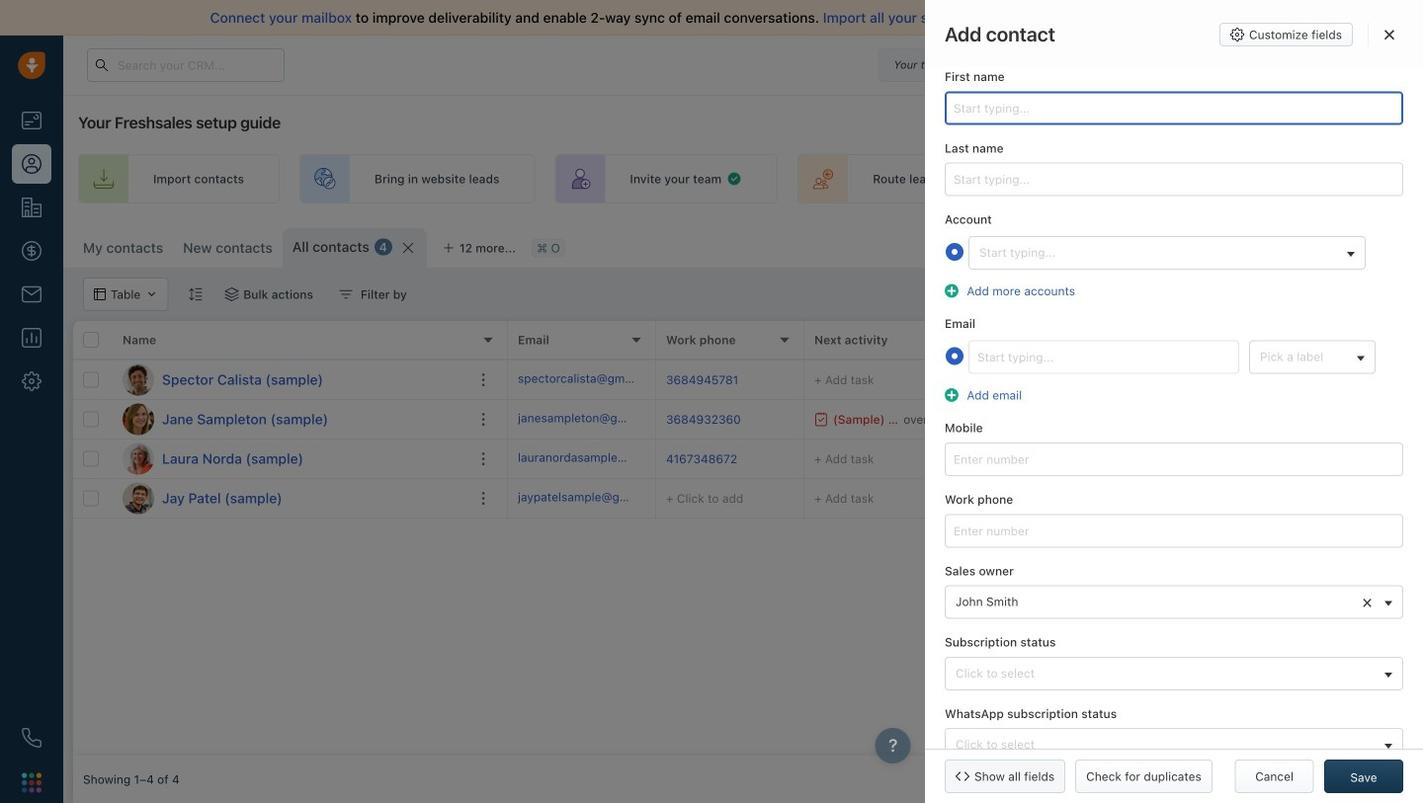 Task type: locate. For each thing, give the bounding box(es) containing it.
1 enter number text field from the top
[[945, 443, 1403, 476]]

1 start typing... text field from the top
[[945, 91, 1403, 125]]

Start typing... email field
[[969, 340, 1239, 374]]

j image down 'l' image
[[123, 483, 154, 514]]

dialog
[[925, 0, 1423, 803]]

row group
[[73, 361, 508, 519], [508, 361, 1423, 519]]

2 start typing... text field from the top
[[945, 163, 1403, 196]]

j image up 'l' image
[[123, 404, 154, 435]]

j image
[[123, 404, 154, 435], [123, 483, 154, 514]]

2 horizontal spatial container_wx8msf4aqz5i3rn1 image
[[1264, 452, 1278, 466]]

container_wx8msf4aqz5i3rn1 image
[[1002, 238, 1016, 252], [339, 288, 353, 301], [1264, 452, 1278, 466]]

1 vertical spatial container_wx8msf4aqz5i3rn1 image
[[339, 288, 353, 301]]

0 vertical spatial enter number text field
[[945, 443, 1403, 476]]

0 vertical spatial j image
[[123, 404, 154, 435]]

0 vertical spatial start typing... text field
[[945, 91, 1403, 125]]

cell
[[1397, 361, 1423, 399], [1101, 400, 1249, 439], [1249, 400, 1397, 439], [1397, 400, 1423, 439]]

1 vertical spatial enter number text field
[[945, 514, 1403, 548]]

row
[[73, 321, 508, 361]]

press space to select this row. row
[[73, 361, 508, 400], [508, 361, 1423, 400], [73, 400, 508, 440], [508, 400, 1423, 440], [73, 440, 508, 479], [508, 440, 1423, 479], [73, 479, 508, 519], [508, 479, 1423, 519]]

0 vertical spatial container_wx8msf4aqz5i3rn1 image
[[1002, 238, 1016, 252]]

phone element
[[12, 718, 51, 758]]

grid
[[73, 321, 1423, 756]]

Start typing... text field
[[945, 91, 1403, 125], [945, 163, 1403, 196]]

1 vertical spatial j image
[[123, 483, 154, 514]]

s image
[[123, 364, 154, 396]]

1 vertical spatial start typing... text field
[[945, 163, 1403, 196]]

freshworks switcher image
[[22, 773, 42, 793]]

phone image
[[22, 728, 42, 748]]

container_wx8msf4aqz5i3rn1 image
[[727, 171, 742, 187], [225, 288, 238, 301], [1264, 373, 1278, 387], [814, 413, 828, 426]]

Enter number text field
[[945, 443, 1403, 476], [945, 514, 1403, 548]]



Task type: vqa. For each thing, say whether or not it's contained in the screenshot.
Grid
yes



Task type: describe. For each thing, give the bounding box(es) containing it.
2 row group from the left
[[508, 361, 1423, 519]]

2 j image from the top
[[123, 483, 154, 514]]

0 horizontal spatial container_wx8msf4aqz5i3rn1 image
[[339, 288, 353, 301]]

1 horizontal spatial container_wx8msf4aqz5i3rn1 image
[[1002, 238, 1016, 252]]

close image
[[1385, 29, 1394, 41]]

what's new image
[[1282, 57, 1296, 71]]

1 row group from the left
[[73, 361, 508, 519]]

2 enter number text field from the top
[[945, 514, 1403, 548]]

send email image
[[1238, 59, 1252, 72]]

l image
[[123, 443, 154, 475]]

Search your CRM... text field
[[87, 48, 285, 82]]

1 j image from the top
[[123, 404, 154, 435]]

2 vertical spatial container_wx8msf4aqz5i3rn1 image
[[1264, 452, 1278, 466]]



